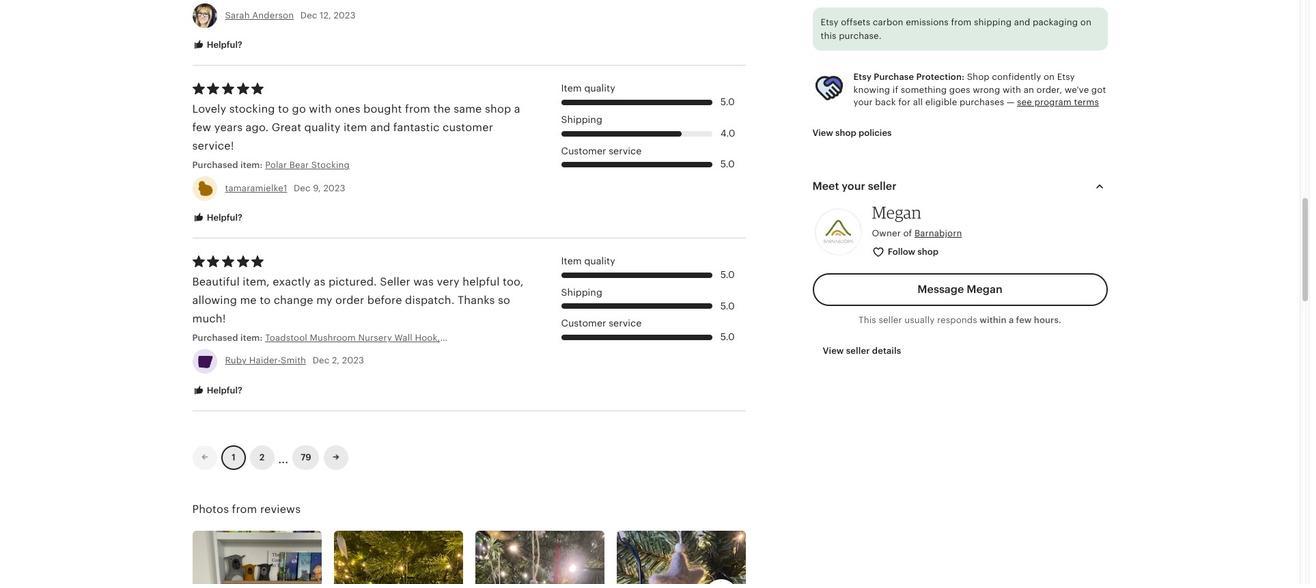 Task type: locate. For each thing, give the bounding box(es) containing it.
2 horizontal spatial shop
[[918, 247, 939, 257]]

0 horizontal spatial and
[[371, 122, 391, 133]]

and inside lovely stocking to go with ones bought from the same shop a few years ago. great quality item and fantastic customer service!
[[371, 122, 391, 133]]

with right go
[[309, 103, 332, 115]]

0 vertical spatial your
[[854, 97, 873, 107]]

with inside "shop confidently on etsy knowing if something goes wrong with an order, we've got your back for all eligible purchases —"
[[1003, 84, 1022, 95]]

program
[[1035, 97, 1072, 107]]

your inside 'dropdown button'
[[842, 180, 866, 192]]

0 horizontal spatial megan
[[872, 202, 922, 223]]

view left details
[[823, 346, 844, 356]]

0 horizontal spatial a
[[514, 103, 521, 115]]

1
[[232, 452, 235, 463]]

1 vertical spatial dec
[[294, 183, 311, 193]]

1 horizontal spatial from
[[405, 103, 431, 115]]

5.0
[[721, 96, 735, 107], [721, 159, 735, 170], [721, 269, 735, 280], [721, 300, 735, 311], [721, 332, 735, 343]]

megan inside message megan button
[[967, 284, 1003, 295]]

1 vertical spatial purchased
[[192, 333, 238, 343]]

2 customer from the top
[[561, 318, 607, 329]]

1 5.0 from the top
[[721, 96, 735, 107]]

usually
[[905, 315, 935, 325]]

1 horizontal spatial megan
[[967, 284, 1003, 295]]

see
[[1018, 97, 1033, 107]]

2 service from the top
[[609, 318, 642, 329]]

2 vertical spatial quality
[[585, 256, 616, 267]]

great
[[272, 122, 302, 133]]

view inside view shop policies button
[[813, 128, 834, 138]]

photos
[[192, 504, 229, 515]]

1 customer service from the top
[[561, 145, 642, 156]]

1 vertical spatial your
[[842, 180, 866, 192]]

1 vertical spatial item quality
[[561, 256, 616, 267]]

quality
[[585, 83, 616, 94], [305, 122, 341, 133], [585, 256, 616, 267]]

on
[[1081, 17, 1092, 27], [1044, 72, 1055, 82]]

1 vertical spatial to
[[260, 295, 271, 306]]

3 5.0 from the top
[[721, 269, 735, 280]]

1 item quality from the top
[[561, 83, 616, 94]]

view left policies
[[813, 128, 834, 138]]

on right packaging
[[1081, 17, 1092, 27]]

message
[[918, 284, 965, 295]]

terms
[[1075, 97, 1100, 107]]

service!
[[192, 140, 234, 152]]

1 horizontal spatial shop
[[836, 128, 857, 138]]

we've
[[1065, 84, 1090, 95]]

item: for purchased item:
[[241, 333, 263, 343]]

2 helpful? from the top
[[205, 212, 242, 223]]

wrong
[[973, 84, 1001, 95]]

helpful? down sarah
[[205, 39, 242, 50]]

sarah anderson dec 12, 2023
[[225, 10, 356, 20]]

on up "order,"
[[1044, 72, 1055, 82]]

helpful? button for beautiful
[[182, 378, 253, 403]]

to inside lovely stocking to go with ones bought from the same shop a few years ago. great quality item and fantastic customer service!
[[278, 103, 289, 115]]

message megan
[[918, 284, 1003, 295]]

2 purchased from the top
[[192, 333, 238, 343]]

1 vertical spatial a
[[1009, 315, 1014, 325]]

etsy up we've
[[1058, 72, 1076, 82]]

view inside view seller details link
[[823, 346, 844, 356]]

item: up tamaramielke1 link
[[241, 160, 263, 170]]

customer service
[[561, 145, 642, 156], [561, 318, 642, 329]]

0 vertical spatial service
[[609, 145, 642, 156]]

from right photos
[[232, 504, 257, 515]]

item:
[[241, 160, 263, 170], [241, 333, 263, 343]]

1 vertical spatial few
[[1017, 315, 1032, 325]]

and
[[1015, 17, 1031, 27], [371, 122, 391, 133]]

0 vertical spatial customer
[[561, 145, 607, 156]]

1 item: from the top
[[241, 160, 263, 170]]

to inside beautiful item, exactly as pictured. seller was very helpful too, allowing me to change my order before dispatch. thanks so much!
[[260, 295, 271, 306]]

0 horizontal spatial from
[[232, 504, 257, 515]]

with up —
[[1003, 84, 1022, 95]]

order,
[[1037, 84, 1063, 95]]

helpful? button down the tamaramielke1
[[182, 205, 253, 230]]

1 horizontal spatial with
[[1003, 84, 1022, 95]]

shop left policies
[[836, 128, 857, 138]]

0 vertical spatial few
[[192, 122, 211, 133]]

service for lovely stocking to go with ones bought from the same shop a few years ago. great quality item and fantastic customer service!
[[609, 145, 642, 156]]

2 item: from the top
[[241, 333, 263, 343]]

1 service from the top
[[609, 145, 642, 156]]

a inside lovely stocking to go with ones bought from the same shop a few years ago. great quality item and fantastic customer service!
[[514, 103, 521, 115]]

0 vertical spatial dec
[[301, 10, 317, 20]]

0 vertical spatial customer service
[[561, 145, 642, 156]]

tamaramielke1 link
[[225, 183, 287, 193]]

1 vertical spatial customer service
[[561, 318, 642, 329]]

0 vertical spatial helpful? button
[[182, 33, 253, 58]]

dec left 2,
[[313, 356, 330, 366]]

with inside lovely stocking to go with ones bought from the same shop a few years ago. great quality item and fantastic customer service!
[[309, 103, 332, 115]]

seller for details
[[847, 346, 870, 356]]

1 item from the top
[[561, 83, 582, 94]]

1 horizontal spatial etsy
[[854, 72, 872, 82]]

shipping
[[975, 17, 1012, 27]]

helpful? down the tamaramielke1
[[205, 212, 242, 223]]

lovely
[[192, 103, 226, 115]]

2 vertical spatial shop
[[918, 247, 939, 257]]

79 link
[[293, 446, 320, 470]]

0 vertical spatial purchased
[[192, 160, 238, 170]]

see program terms link
[[1018, 97, 1100, 107]]

0 vertical spatial item
[[561, 83, 582, 94]]

my
[[317, 295, 333, 306]]

1 vertical spatial with
[[309, 103, 332, 115]]

few down lovely
[[192, 122, 211, 133]]

this seller usually responds within a few hours.
[[859, 315, 1062, 325]]

1 customer from the top
[[561, 145, 607, 156]]

few
[[192, 122, 211, 133], [1017, 315, 1032, 325]]

and down bought
[[371, 122, 391, 133]]

1 vertical spatial seller
[[879, 315, 903, 325]]

2 vertical spatial dec
[[313, 356, 330, 366]]

0 vertical spatial with
[[1003, 84, 1022, 95]]

seller left details
[[847, 346, 870, 356]]

dec left 12,
[[301, 10, 317, 20]]

your down knowing
[[854, 97, 873, 107]]

1 vertical spatial shop
[[836, 128, 857, 138]]

to right the me
[[260, 295, 271, 306]]

1 vertical spatial from
[[405, 103, 431, 115]]

purchased
[[192, 160, 238, 170], [192, 333, 238, 343]]

1 vertical spatial service
[[609, 318, 642, 329]]

0 vertical spatial item:
[[241, 160, 263, 170]]

2 helpful? button from the top
[[182, 205, 253, 230]]

1 vertical spatial view
[[823, 346, 844, 356]]

purchased for purchased item:
[[192, 333, 238, 343]]

2 vertical spatial helpful?
[[205, 385, 242, 395]]

ruby haider-smith dec 2, 2023
[[225, 356, 364, 366]]

quality for a
[[585, 83, 616, 94]]

seller
[[868, 180, 897, 192], [879, 315, 903, 325], [847, 346, 870, 356]]

this
[[859, 315, 877, 325]]

purchased down service!
[[192, 160, 238, 170]]

0 vertical spatial item quality
[[561, 83, 616, 94]]

0 vertical spatial view
[[813, 128, 834, 138]]

2
[[260, 452, 265, 463]]

1 horizontal spatial on
[[1081, 17, 1092, 27]]

2 vertical spatial seller
[[847, 346, 870, 356]]

fantastic
[[394, 122, 440, 133]]

purchased for purchased item: polar bear stocking
[[192, 160, 238, 170]]

ones
[[335, 103, 361, 115]]

2023 right '9,' on the top
[[324, 183, 346, 193]]

0 vertical spatial and
[[1015, 17, 1031, 27]]

1 vertical spatial customer
[[561, 318, 607, 329]]

3 helpful? button from the top
[[182, 378, 253, 403]]

item quality
[[561, 83, 616, 94], [561, 256, 616, 267]]

2 horizontal spatial from
[[952, 17, 972, 27]]

meet
[[813, 180, 840, 192]]

shop for follow shop
[[918, 247, 939, 257]]

1 vertical spatial item
[[561, 256, 582, 267]]

2023 right 12,
[[334, 10, 356, 20]]

1 vertical spatial shipping
[[561, 287, 603, 298]]

etsy up knowing
[[854, 72, 872, 82]]

1 vertical spatial on
[[1044, 72, 1055, 82]]

1 vertical spatial helpful? button
[[182, 205, 253, 230]]

0 horizontal spatial with
[[309, 103, 332, 115]]

view for view shop policies
[[813, 128, 834, 138]]

helpful? button down sarah
[[182, 33, 253, 58]]

etsy inside etsy offsets carbon emissions from shipping and packaging on this purchase.
[[821, 17, 839, 27]]

1 vertical spatial quality
[[305, 122, 341, 133]]

2 shipping from the top
[[561, 287, 603, 298]]

1 horizontal spatial a
[[1009, 315, 1014, 325]]

1 purchased from the top
[[192, 160, 238, 170]]

from left shipping
[[952, 17, 972, 27]]

2 item from the top
[[561, 256, 582, 267]]

shop for view shop policies
[[836, 128, 857, 138]]

within
[[980, 315, 1007, 325]]

megan inside megan owner of barnabjorn
[[872, 202, 922, 223]]

0 horizontal spatial on
[[1044, 72, 1055, 82]]

0 vertical spatial quality
[[585, 83, 616, 94]]

0 vertical spatial seller
[[868, 180, 897, 192]]

0 vertical spatial megan
[[872, 202, 922, 223]]

megan image
[[813, 207, 864, 258]]

customer service for beautiful item, exactly as pictured. seller was very helpful too, allowing me to change my order before dispatch. thanks so much!
[[561, 318, 642, 329]]

your inside "shop confidently on etsy knowing if something goes wrong with an order, we've got your back for all eligible purchases —"
[[854, 97, 873, 107]]

2023 right 2,
[[342, 356, 364, 366]]

customer
[[561, 145, 607, 156], [561, 318, 607, 329]]

0 vertical spatial on
[[1081, 17, 1092, 27]]

order
[[336, 295, 365, 306]]

item: up haider-
[[241, 333, 263, 343]]

1 vertical spatial helpful?
[[205, 212, 242, 223]]

3 helpful? from the top
[[205, 385, 242, 395]]

shop down barnabjorn at top right
[[918, 247, 939, 257]]

helpful?
[[205, 39, 242, 50], [205, 212, 242, 223], [205, 385, 242, 395]]

quality inside lovely stocking to go with ones bought from the same shop a few years ago. great quality item and fantastic customer service!
[[305, 122, 341, 133]]

your right "meet"
[[842, 180, 866, 192]]

1 vertical spatial item:
[[241, 333, 263, 343]]

dec left '9,' on the top
[[294, 183, 311, 193]]

few inside lovely stocking to go with ones bought from the same shop a few years ago. great quality item and fantastic customer service!
[[192, 122, 211, 133]]

dec
[[301, 10, 317, 20], [294, 183, 311, 193], [313, 356, 330, 366]]

your
[[854, 97, 873, 107], [842, 180, 866, 192]]

seller right "this"
[[879, 315, 903, 325]]

of
[[904, 228, 913, 239]]

shipping
[[561, 114, 603, 125], [561, 287, 603, 298]]

helpful? down ruby
[[205, 385, 242, 395]]

before
[[368, 295, 402, 306]]

seller for usually
[[879, 315, 903, 325]]

1 helpful? from the top
[[205, 39, 242, 50]]

barnabjorn
[[915, 228, 963, 239]]

smith
[[281, 356, 306, 366]]

seller up owner
[[868, 180, 897, 192]]

etsy purchase protection:
[[854, 72, 965, 82]]

back
[[876, 97, 897, 107]]

0 horizontal spatial shop
[[485, 103, 511, 115]]

megan up within on the bottom of the page
[[967, 284, 1003, 295]]

etsy up this in the top of the page
[[821, 17, 839, 27]]

with
[[1003, 84, 1022, 95], [309, 103, 332, 115]]

see program terms
[[1018, 97, 1100, 107]]

item for beautiful item, exactly as pictured. seller was very helpful too, allowing me to change my order before dispatch. thanks so much!
[[561, 256, 582, 267]]

0 vertical spatial a
[[514, 103, 521, 115]]

shop right same
[[485, 103, 511, 115]]

1 vertical spatial and
[[371, 122, 391, 133]]

few left hours.
[[1017, 315, 1032, 325]]

anderson
[[252, 10, 294, 20]]

ruby haider-smith link
[[225, 356, 306, 366]]

0 vertical spatial shipping
[[561, 114, 603, 125]]

tamaramielke1
[[225, 183, 287, 193]]

0 horizontal spatial etsy
[[821, 17, 839, 27]]

0 vertical spatial helpful?
[[205, 39, 242, 50]]

megan up owner
[[872, 202, 922, 223]]

helpful? button down ruby
[[182, 378, 253, 403]]

0 horizontal spatial few
[[192, 122, 211, 133]]

1 shipping from the top
[[561, 114, 603, 125]]

4 5.0 from the top
[[721, 300, 735, 311]]

0 vertical spatial from
[[952, 17, 972, 27]]

beautiful item, exactly as pictured. seller was very helpful too, allowing me to change my order before dispatch. thanks so much!
[[192, 276, 524, 325]]

1 vertical spatial 2023
[[324, 183, 346, 193]]

shop inside lovely stocking to go with ones bought from the same shop a few years ago. great quality item and fantastic customer service!
[[485, 103, 511, 115]]

2 customer service from the top
[[561, 318, 642, 329]]

2 horizontal spatial etsy
[[1058, 72, 1076, 82]]

purchased down much!
[[192, 333, 238, 343]]

1 horizontal spatial to
[[278, 103, 289, 115]]

from up fantastic
[[405, 103, 431, 115]]

a right same
[[514, 103, 521, 115]]

1 vertical spatial megan
[[967, 284, 1003, 295]]

meet your seller
[[813, 180, 897, 192]]

reviews
[[260, 504, 301, 515]]

to left go
[[278, 103, 289, 115]]

1 horizontal spatial and
[[1015, 17, 1031, 27]]

0 vertical spatial to
[[278, 103, 289, 115]]

this
[[821, 31, 837, 41]]

bear
[[290, 160, 309, 170]]

0 horizontal spatial to
[[260, 295, 271, 306]]

responds
[[938, 315, 978, 325]]

2 item quality from the top
[[561, 256, 616, 267]]

bought
[[364, 103, 402, 115]]

2 vertical spatial helpful? button
[[182, 378, 253, 403]]

and right shipping
[[1015, 17, 1031, 27]]

0 vertical spatial shop
[[485, 103, 511, 115]]

view for view seller details
[[823, 346, 844, 356]]

purchased item: polar bear stocking
[[192, 160, 350, 170]]

a right within on the bottom of the page
[[1009, 315, 1014, 325]]



Task type: describe. For each thing, give the bounding box(es) containing it.
ruby
[[225, 356, 247, 366]]

so
[[498, 295, 511, 306]]

packaging
[[1033, 17, 1079, 27]]

same
[[454, 103, 482, 115]]

allowing
[[192, 295, 237, 306]]

megan owner of barnabjorn
[[872, 202, 963, 239]]

customer for lovely stocking to go with ones bought from the same shop a few years ago. great quality item and fantastic customer service!
[[561, 145, 607, 156]]

purchase.
[[839, 31, 882, 41]]

5 5.0 from the top
[[721, 332, 735, 343]]

all
[[914, 97, 923, 107]]

lovely stocking to go with ones bought from the same shop a few years ago. great quality item and fantastic customer service!
[[192, 103, 521, 152]]

shop confidently on etsy knowing if something goes wrong with an order, we've got your back for all eligible purchases —
[[854, 72, 1107, 107]]

0 vertical spatial 2023
[[334, 10, 356, 20]]

sarah
[[225, 10, 250, 20]]

4.0
[[721, 128, 736, 139]]

sarah anderson link
[[225, 10, 294, 20]]

shipping for lovely stocking to go with ones bought from the same shop a few years ago. great quality item and fantastic customer service!
[[561, 114, 603, 125]]

offsets
[[841, 17, 871, 27]]

stocking
[[311, 160, 350, 170]]

item for lovely stocking to go with ones bought from the same shop a few years ago. great quality item and fantastic customer service!
[[561, 83, 582, 94]]

change
[[274, 295, 314, 306]]

got
[[1092, 84, 1107, 95]]

carbon
[[873, 17, 904, 27]]

item: for purchased item: polar bear stocking
[[241, 160, 263, 170]]

polar
[[265, 160, 287, 170]]

ago.
[[246, 122, 269, 133]]

etsy inside "shop confidently on etsy knowing if something goes wrong with an order, we've got your back for all eligible purchases —"
[[1058, 72, 1076, 82]]

item,
[[243, 276, 270, 288]]

message megan button
[[813, 273, 1108, 306]]

too,
[[503, 276, 524, 288]]

2,
[[332, 356, 340, 366]]

go
[[292, 103, 306, 115]]

meet your seller button
[[801, 170, 1121, 203]]

protection:
[[917, 72, 965, 82]]

haider-
[[249, 356, 281, 366]]

if
[[893, 84, 899, 95]]

emissions
[[906, 17, 949, 27]]

owner
[[872, 228, 901, 239]]

photos from reviews
[[192, 504, 301, 515]]

etsy offsets carbon emissions from shipping and packaging on this purchase.
[[821, 17, 1092, 41]]

exactly
[[273, 276, 311, 288]]

an
[[1024, 84, 1035, 95]]

years
[[214, 122, 243, 133]]

customer
[[443, 122, 494, 133]]

the
[[434, 103, 451, 115]]

item quality for lovely stocking to go with ones bought from the same shop a few years ago. great quality item and fantastic customer service!
[[561, 83, 616, 94]]

thanks
[[458, 295, 495, 306]]

polar bear stocking link
[[265, 160, 450, 172]]

view shop policies button
[[803, 121, 903, 146]]

shipping for beautiful item, exactly as pictured. seller was very helpful too, allowing me to change my order before dispatch. thanks so much!
[[561, 287, 603, 298]]

knowing
[[854, 84, 891, 95]]

stocking
[[229, 103, 275, 115]]

customer service for lovely stocking to go with ones bought from the same shop a few years ago. great quality item and fantastic customer service!
[[561, 145, 642, 156]]

pictured.
[[329, 276, 377, 288]]

etsy for etsy purchase protection:
[[854, 72, 872, 82]]

view shop policies
[[813, 128, 892, 138]]

service for beautiful item, exactly as pictured. seller was very helpful too, allowing me to change my order before dispatch. thanks so much!
[[609, 318, 642, 329]]

12,
[[320, 10, 331, 20]]

view seller details
[[823, 346, 902, 356]]

9,
[[313, 183, 321, 193]]

from inside etsy offsets carbon emissions from shipping and packaging on this purchase.
[[952, 17, 972, 27]]

1 helpful? button from the top
[[182, 33, 253, 58]]

helpful? for beautiful
[[205, 385, 242, 395]]

something
[[901, 84, 947, 95]]

was
[[414, 276, 434, 288]]

beautiful
[[192, 276, 240, 288]]

2 vertical spatial 2023
[[342, 356, 364, 366]]

item
[[344, 122, 368, 133]]

seller inside 'dropdown button'
[[868, 180, 897, 192]]

me
[[240, 295, 257, 306]]

on inside "shop confidently on etsy knowing if something goes wrong with an order, we've got your back for all eligible purchases —"
[[1044, 72, 1055, 82]]

helpful? for lovely
[[205, 212, 242, 223]]

quality for me
[[585, 256, 616, 267]]

customer for beautiful item, exactly as pictured. seller was very helpful too, allowing me to change my order before dispatch. thanks so much!
[[561, 318, 607, 329]]

eligible
[[926, 97, 958, 107]]

and inside etsy offsets carbon emissions from shipping and packaging on this purchase.
[[1015, 17, 1031, 27]]

helpful
[[463, 276, 500, 288]]

shop
[[968, 72, 990, 82]]

details
[[873, 346, 902, 356]]

goes
[[950, 84, 971, 95]]

2 5.0 from the top
[[721, 159, 735, 170]]

helpful? button for lovely
[[182, 205, 253, 230]]

2 vertical spatial from
[[232, 504, 257, 515]]

purchases
[[960, 97, 1005, 107]]

purchase
[[874, 72, 915, 82]]

confidently
[[993, 72, 1042, 82]]

on inside etsy offsets carbon emissions from shipping and packaging on this purchase.
[[1081, 17, 1092, 27]]

1 link
[[221, 446, 246, 470]]

policies
[[859, 128, 892, 138]]

etsy for etsy offsets carbon emissions from shipping and packaging on this purchase.
[[821, 17, 839, 27]]

—
[[1007, 97, 1015, 107]]

…
[[279, 447, 289, 468]]

tamaramielke1 dec 9, 2023
[[225, 183, 346, 193]]

as
[[314, 276, 326, 288]]

79
[[301, 452, 311, 463]]

seller
[[380, 276, 411, 288]]

1 horizontal spatial few
[[1017, 315, 1032, 325]]

follow shop button
[[862, 240, 951, 265]]

item quality for beautiful item, exactly as pictured. seller was very helpful too, allowing me to change my order before dispatch. thanks so much!
[[561, 256, 616, 267]]

from inside lovely stocking to go with ones bought from the same shop a few years ago. great quality item and fantastic customer service!
[[405, 103, 431, 115]]



Task type: vqa. For each thing, say whether or not it's contained in the screenshot.
seller related to details
yes



